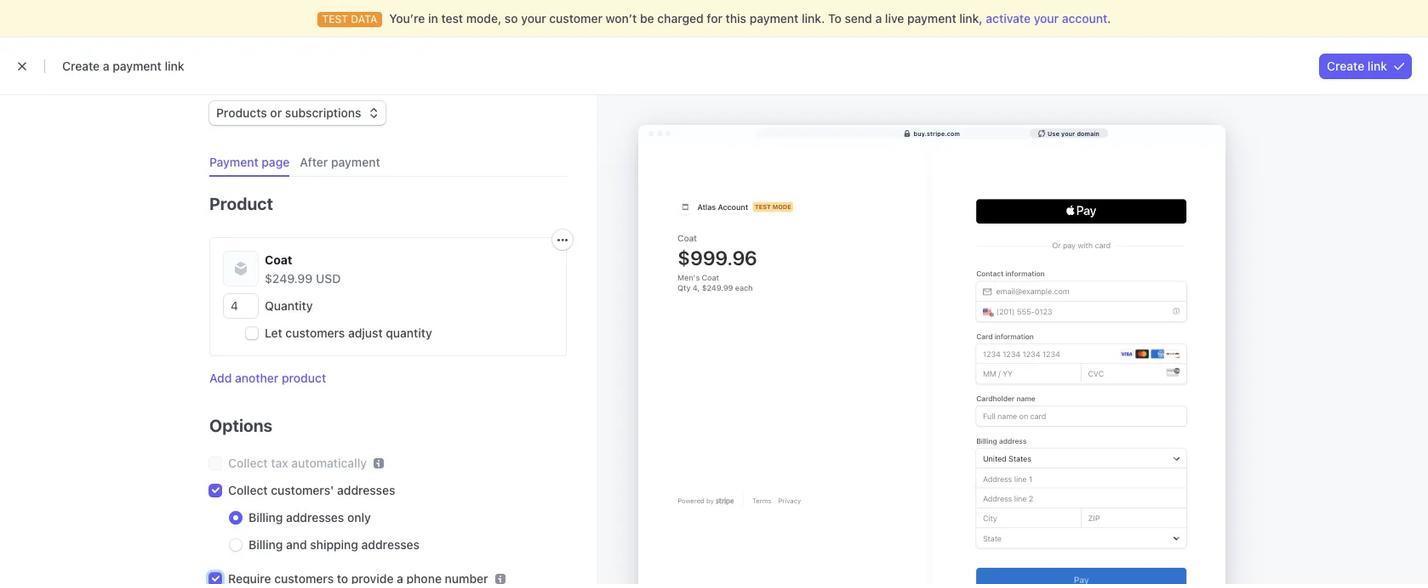 Task type: describe. For each thing, give the bounding box(es) containing it.
use your domain
[[1048, 130, 1100, 137]]

1 vertical spatial addresses
[[286, 511, 344, 525]]

usd
[[316, 272, 341, 286]]

you're in test mode, so your customer won't be charged for this payment link. to send a live payment link, activate your account .
[[389, 11, 1111, 26]]

payment page tab panel
[[196, 177, 573, 585]]

create for create a payment link
[[62, 59, 100, 73]]

coat $249.99 usd
[[265, 253, 341, 286]]

products or subscriptions button
[[209, 98, 385, 125]]

automatically
[[291, 456, 367, 471]]

tax
[[271, 456, 288, 471]]

create link
[[1327, 59, 1387, 73]]

collect for collect tax automatically
[[228, 456, 268, 471]]

so
[[505, 11, 518, 26]]

let
[[265, 326, 282, 340]]

2 vertical spatial addresses
[[361, 538, 420, 552]]

won't
[[606, 11, 637, 26]]

coat
[[265, 253, 292, 267]]

quantity
[[386, 326, 432, 340]]

add
[[209, 371, 232, 386]]

create a payment link
[[62, 59, 184, 73]]

link,
[[959, 11, 983, 26]]

products or subscriptions
[[216, 106, 361, 120]]

use
[[1048, 130, 1060, 137]]

mode,
[[466, 11, 502, 26]]

to
[[828, 11, 842, 26]]

charged
[[657, 11, 704, 26]]

test
[[441, 11, 463, 26]]

add another product button
[[209, 370, 326, 387]]

after payment
[[300, 155, 380, 169]]

subscriptions
[[285, 106, 361, 120]]

create for create link
[[1327, 59, 1365, 73]]

Quantity number field
[[224, 294, 258, 318]]

or
[[270, 106, 282, 120]]

collect tax automatically
[[228, 456, 367, 471]]

svg image
[[557, 235, 568, 245]]

this
[[726, 11, 746, 26]]

$249.99
[[265, 272, 313, 286]]

live
[[885, 11, 904, 26]]

activate your account link
[[986, 11, 1107, 26]]

collect customers' addresses
[[228, 483, 395, 498]]

let customers adjust quantity
[[265, 326, 432, 340]]

billing and shipping addresses
[[249, 538, 420, 552]]

billing for billing addresses only
[[249, 511, 283, 525]]

payment page
[[209, 155, 290, 169]]

activate
[[986, 11, 1031, 26]]



Task type: locate. For each thing, give the bounding box(es) containing it.
billing for billing and shipping addresses
[[249, 538, 283, 552]]

send
[[845, 11, 872, 26]]

2 link from the left
[[1368, 59, 1387, 73]]

0 horizontal spatial a
[[103, 59, 109, 73]]

collect for collect customers' addresses
[[228, 483, 268, 498]]

0 vertical spatial addresses
[[337, 483, 395, 498]]

account
[[1062, 11, 1107, 26]]

0 vertical spatial collect
[[228, 456, 268, 471]]

buy.stripe.com
[[914, 130, 960, 137]]

1 horizontal spatial link
[[1368, 59, 1387, 73]]

link inside create link button
[[1368, 59, 1387, 73]]

2 billing from the top
[[249, 538, 283, 552]]

0 horizontal spatial create
[[62, 59, 100, 73]]

billing addresses only
[[249, 511, 371, 525]]

page
[[262, 155, 290, 169]]

product
[[282, 371, 326, 386]]

add another product
[[209, 371, 326, 386]]

be
[[640, 11, 654, 26]]

customer
[[549, 11, 603, 26]]

your right use
[[1061, 130, 1075, 137]]

another
[[235, 371, 279, 386]]

2 horizontal spatial your
[[1061, 130, 1075, 137]]

domain
[[1077, 130, 1100, 137]]

0 horizontal spatial your
[[521, 11, 546, 26]]

1 horizontal spatial a
[[875, 11, 882, 26]]

.
[[1107, 11, 1111, 26]]

addresses
[[337, 483, 395, 498], [286, 511, 344, 525], [361, 538, 420, 552]]

0 vertical spatial billing
[[249, 511, 283, 525]]

addresses down only
[[361, 538, 420, 552]]

for
[[707, 11, 723, 26]]

1 billing from the top
[[249, 511, 283, 525]]

2 collect from the top
[[228, 483, 268, 498]]

link.
[[802, 11, 825, 26]]

collect left customers'
[[228, 483, 268, 498]]

quantity
[[265, 299, 313, 313]]

collect left "tax"
[[228, 456, 268, 471]]

1 collect from the top
[[228, 456, 268, 471]]

options
[[209, 416, 273, 436]]

collect
[[228, 456, 268, 471], [228, 483, 268, 498]]

addresses up only
[[337, 483, 395, 498]]

payment link settings tab list
[[203, 149, 567, 177]]

in
[[428, 11, 438, 26]]

2 create from the left
[[1327, 59, 1365, 73]]

you're
[[389, 11, 425, 26]]

1 link from the left
[[165, 59, 184, 73]]

customers'
[[271, 483, 334, 498]]

payment page button
[[203, 149, 300, 177]]

after
[[300, 155, 328, 169]]

create inside button
[[1327, 59, 1365, 73]]

a
[[875, 11, 882, 26], [103, 59, 109, 73]]

product
[[209, 194, 273, 214]]

use your domain button
[[1030, 129, 1108, 138]]

payment
[[750, 11, 799, 26], [907, 11, 956, 26], [113, 59, 162, 73], [331, 155, 380, 169]]

your right activate
[[1034, 11, 1059, 26]]

billing
[[249, 511, 283, 525], [249, 538, 283, 552]]

after payment button
[[293, 149, 390, 177]]

create
[[62, 59, 100, 73], [1327, 59, 1365, 73]]

0 horizontal spatial link
[[165, 59, 184, 73]]

addresses down collect customers' addresses
[[286, 511, 344, 525]]

1 vertical spatial collect
[[228, 483, 268, 498]]

your inside use your domain button
[[1061, 130, 1075, 137]]

create link button
[[1320, 54, 1411, 78]]

only
[[347, 511, 371, 525]]

0 vertical spatial a
[[875, 11, 882, 26]]

1 vertical spatial billing
[[249, 538, 283, 552]]

products
[[216, 106, 267, 120]]

1 create from the left
[[62, 59, 100, 73]]

adjust
[[348, 326, 383, 340]]

link
[[165, 59, 184, 73], [1368, 59, 1387, 73]]

billing left the and
[[249, 538, 283, 552]]

your right so
[[521, 11, 546, 26]]

payment
[[209, 155, 258, 169]]

1 horizontal spatial create
[[1327, 59, 1365, 73]]

customers
[[285, 326, 345, 340]]

billing down customers'
[[249, 511, 283, 525]]

payment inside button
[[331, 155, 380, 169]]

1 vertical spatial a
[[103, 59, 109, 73]]

1 horizontal spatial your
[[1034, 11, 1059, 26]]

shipping
[[310, 538, 358, 552]]

your
[[521, 11, 546, 26], [1034, 11, 1059, 26], [1061, 130, 1075, 137]]

and
[[286, 538, 307, 552]]



Task type: vqa. For each thing, say whether or not it's contained in the screenshot.
the Test mode in the right top of the page
no



